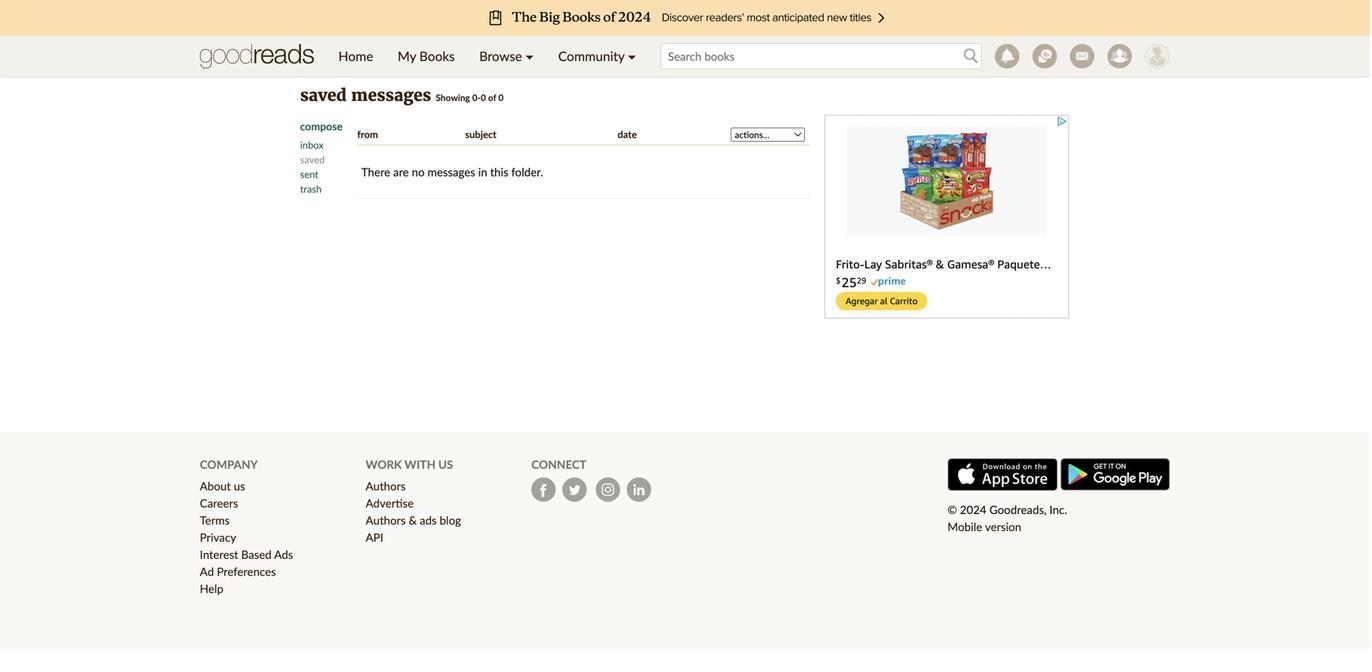 Task type: locate. For each thing, give the bounding box(es) containing it.
goodreads on linkedin image
[[627, 478, 651, 503]]

authors up advertise
[[366, 480, 406, 494]]

terms link
[[200, 514, 230, 528]]

1 0 from the left
[[481, 92, 486, 103]]

privacy
[[200, 531, 236, 545]]

2 ▾ from the left
[[628, 48, 636, 64]]

▾
[[525, 48, 534, 64], [628, 48, 636, 64]]

1 vertical spatial authors
[[366, 514, 406, 528]]

Search books text field
[[661, 43, 982, 69]]

my books
[[398, 48, 455, 64]]

api
[[366, 531, 383, 545]]

browse ▾ button
[[467, 36, 546, 77]]

terms
[[200, 514, 230, 528]]

0-
[[472, 92, 481, 103]]

menu containing home
[[326, 36, 648, 77]]

2 0 from the left
[[498, 92, 504, 103]]

ads
[[420, 514, 437, 528]]

1 vertical spatial saved
[[300, 154, 325, 166]]

saved up the compose
[[300, 85, 347, 106]]

community ▾ button
[[546, 36, 648, 77]]

no
[[412, 165, 425, 179]]

1 saved from the top
[[300, 85, 347, 106]]

inbox image
[[1070, 44, 1095, 69]]

0 horizontal spatial 0
[[481, 92, 486, 103]]

advertise
[[366, 497, 414, 511]]

authors down advertise link
[[366, 514, 406, 528]]

0 horizontal spatial us
[[234, 480, 245, 494]]

0 horizontal spatial ▾
[[525, 48, 534, 64]]

▾ inside popup button
[[628, 48, 636, 64]]

goodreads,
[[990, 503, 1047, 517]]

0 right of
[[498, 92, 504, 103]]

of
[[488, 92, 496, 103]]

there are no messages in this folder.
[[361, 165, 543, 179]]

about us link
[[200, 480, 245, 494]]

us inside 'company about us careers terms privacy interest based ads ad preferences help'
[[234, 480, 245, 494]]

0 vertical spatial messages
[[351, 85, 431, 106]]

▾ right browse
[[525, 48, 534, 64]]

0 left of
[[481, 92, 486, 103]]

api link
[[366, 531, 383, 545]]

1 horizontal spatial 0
[[498, 92, 504, 103]]

sent
[[300, 168, 318, 180]]

us inside work with us authors advertise authors & ads blog api
[[438, 458, 453, 472]]

&
[[409, 514, 417, 528]]

▾ inside dropdown button
[[525, 48, 534, 64]]

1 vertical spatial us
[[234, 480, 245, 494]]

download app for ios image
[[948, 459, 1058, 491]]

preferences
[[217, 565, 276, 579]]

0 vertical spatial authors
[[366, 480, 406, 494]]

authors
[[366, 480, 406, 494], [366, 514, 406, 528]]

▾ right community
[[628, 48, 636, 64]]

ad preferences link
[[200, 565, 276, 579]]

0 vertical spatial us
[[438, 458, 453, 472]]

1 vertical spatial messages
[[428, 165, 475, 179]]

▾ for browse ▾
[[525, 48, 534, 64]]

messages down my
[[351, 85, 431, 106]]

my books link
[[386, 36, 467, 77]]

menu
[[326, 36, 648, 77]]

saved
[[300, 85, 347, 106], [300, 154, 325, 166]]

messages
[[351, 85, 431, 106], [428, 165, 475, 179]]

inbox link
[[300, 139, 324, 151]]

us right with
[[438, 458, 453, 472]]

work
[[366, 458, 402, 472]]

0
[[481, 92, 486, 103], [498, 92, 504, 103]]

1 horizontal spatial us
[[438, 458, 453, 472]]

mobile version link
[[948, 520, 1022, 534]]

inc.
[[1050, 503, 1067, 517]]

messages left "in"
[[428, 165, 475, 179]]

help
[[200, 582, 223, 596]]

based
[[241, 548, 272, 562]]

2 saved from the top
[[300, 154, 325, 166]]

2024
[[960, 503, 987, 517]]

interest
[[200, 548, 238, 562]]

saved down inbox
[[300, 154, 325, 166]]

us for with
[[438, 458, 453, 472]]

1 horizontal spatial ▾
[[628, 48, 636, 64]]

us right 'about'
[[234, 480, 245, 494]]

work with us authors advertise authors & ads blog api
[[366, 458, 461, 545]]

goodreads on twitter image
[[563, 478, 587, 503]]

company
[[200, 458, 258, 472]]

gary orlando image
[[1145, 44, 1170, 69]]

Search for books to add to your shelves search field
[[661, 43, 982, 69]]

advertisement element
[[825, 115, 1069, 319]]

us
[[438, 458, 453, 472], [234, 480, 245, 494]]

careers
[[200, 497, 238, 511]]

1 ▾ from the left
[[525, 48, 534, 64]]

advertise link
[[366, 497, 414, 511]]

are
[[393, 165, 409, 179]]

0 vertical spatial saved
[[300, 85, 347, 106]]

showing
[[436, 92, 470, 103]]



Task type: vqa. For each thing, say whether or not it's contained in the screenshot.
UP
no



Task type: describe. For each thing, give the bounding box(es) containing it.
authors & ads blog link
[[366, 514, 461, 528]]

browse ▾
[[479, 48, 534, 64]]

sent link
[[300, 168, 318, 180]]

in
[[478, 165, 487, 179]]

connect
[[532, 458, 587, 472]]

my group discussions image
[[1033, 44, 1057, 69]]

my
[[398, 48, 416, 64]]

company about us careers terms privacy interest based ads ad preferences help
[[200, 458, 293, 596]]

mobile
[[948, 520, 982, 534]]

about
[[200, 480, 231, 494]]

community
[[558, 48, 625, 64]]

trash
[[300, 183, 322, 195]]

trash link
[[300, 183, 322, 195]]

ads
[[274, 548, 293, 562]]

privacy link
[[200, 531, 236, 545]]

compose
[[300, 120, 343, 133]]

date
[[618, 128, 637, 140]]

subject
[[465, 128, 497, 140]]

version
[[985, 520, 1022, 534]]

careers link
[[200, 497, 238, 511]]

inbox
[[300, 139, 324, 151]]

home
[[338, 48, 373, 64]]

folder.
[[511, 165, 543, 179]]

interest based ads link
[[200, 548, 293, 562]]

blog
[[440, 514, 461, 528]]

▾ for community ▾
[[628, 48, 636, 64]]

compose inbox saved sent trash
[[300, 120, 343, 195]]

this
[[490, 165, 508, 179]]

1 authors from the top
[[366, 480, 406, 494]]

the most anticipated books of 2024 image
[[33, 0, 1338, 36]]

saved inside compose inbox saved sent trash
[[300, 154, 325, 166]]

there
[[361, 165, 390, 179]]

©
[[948, 503, 957, 517]]

browse
[[479, 48, 522, 64]]

goodreads on instagram image
[[596, 478, 620, 503]]

home link
[[326, 36, 386, 77]]

us for about
[[234, 480, 245, 494]]

help link
[[200, 582, 223, 596]]

from
[[357, 128, 378, 140]]

2 authors from the top
[[366, 514, 406, 528]]

with
[[405, 458, 436, 472]]

compose link
[[300, 119, 357, 134]]

books
[[419, 48, 455, 64]]

© 2024 goodreads, inc. mobile version
[[948, 503, 1067, 534]]

goodreads on facebook image
[[532, 478, 556, 503]]

saved link
[[300, 154, 325, 166]]

community ▾
[[558, 48, 636, 64]]

download app for android image
[[1060, 458, 1170, 491]]

ad
[[200, 565, 214, 579]]

authors link
[[366, 480, 406, 494]]

saved messages showing 0-0 of 0
[[300, 85, 504, 106]]

friend requests image
[[1108, 44, 1132, 69]]

notifications image
[[995, 44, 1020, 69]]



